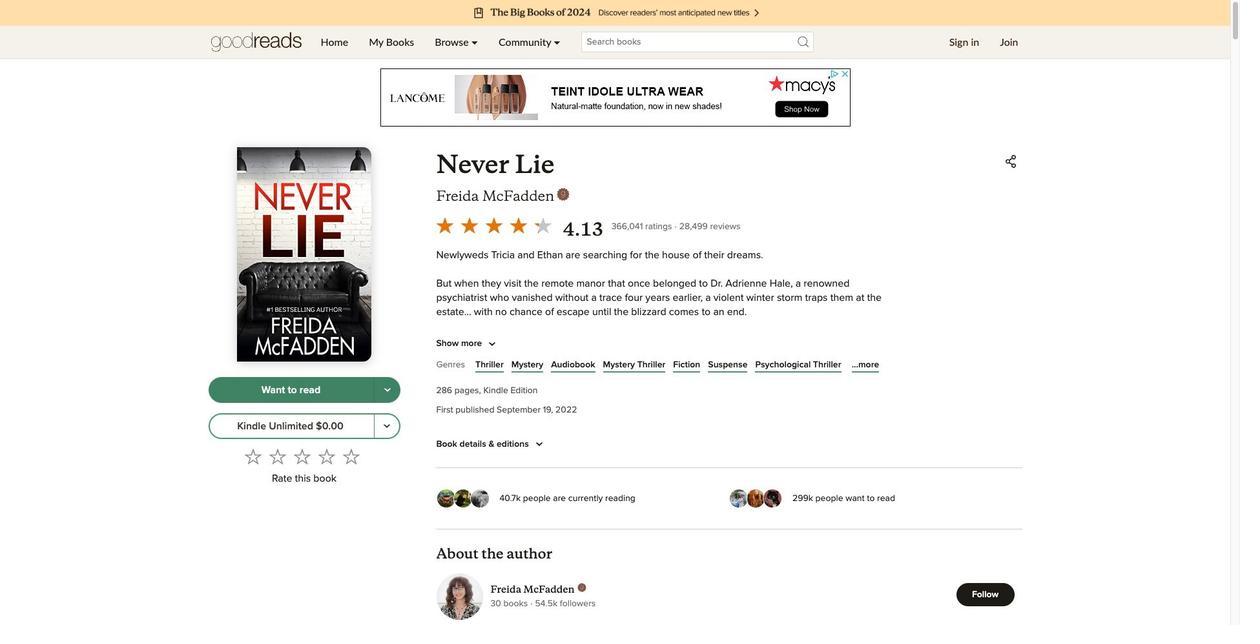 Task type: locate. For each thing, give the bounding box(es) containing it.
average rating of 4.13 stars. figure
[[432, 213, 611, 242]]

home image
[[211, 26, 301, 58]]

rating 4.13 out of 5 image
[[432, 213, 555, 238]]

366,041 ratings and 28,499 reviews figure
[[611, 218, 741, 234]]

None search field
[[571, 32, 824, 52]]

top genres for this book element
[[436, 357, 1022, 377]]

rate 1 out of 5 image
[[245, 448, 262, 465]]

rate 3 out of 5 image
[[294, 448, 311, 465]]

goodreads author image
[[577, 583, 586, 592]]



Task type: describe. For each thing, give the bounding box(es) containing it.
rate 5 out of 5 image
[[343, 448, 360, 465]]

rate 2 out of 5 image
[[269, 448, 286, 465]]

rating 0 out of 5 group
[[241, 444, 364, 469]]

rate 4 out of 5 image
[[318, 448, 335, 465]]

the most anticipated books of 2024 image
[[145, 0, 1085, 26]]

book title: never lie element
[[436, 150, 554, 180]]

advertisement element
[[380, 68, 850, 127]]

profile image for freida mcfadden. image
[[436, 574, 483, 620]]

goodreads author image
[[557, 188, 570, 201]]

rate this book element
[[208, 444, 400, 489]]

Search by book title or ISBN text field
[[581, 32, 813, 52]]



Task type: vqa. For each thing, say whether or not it's contained in the screenshot.
top new)
no



